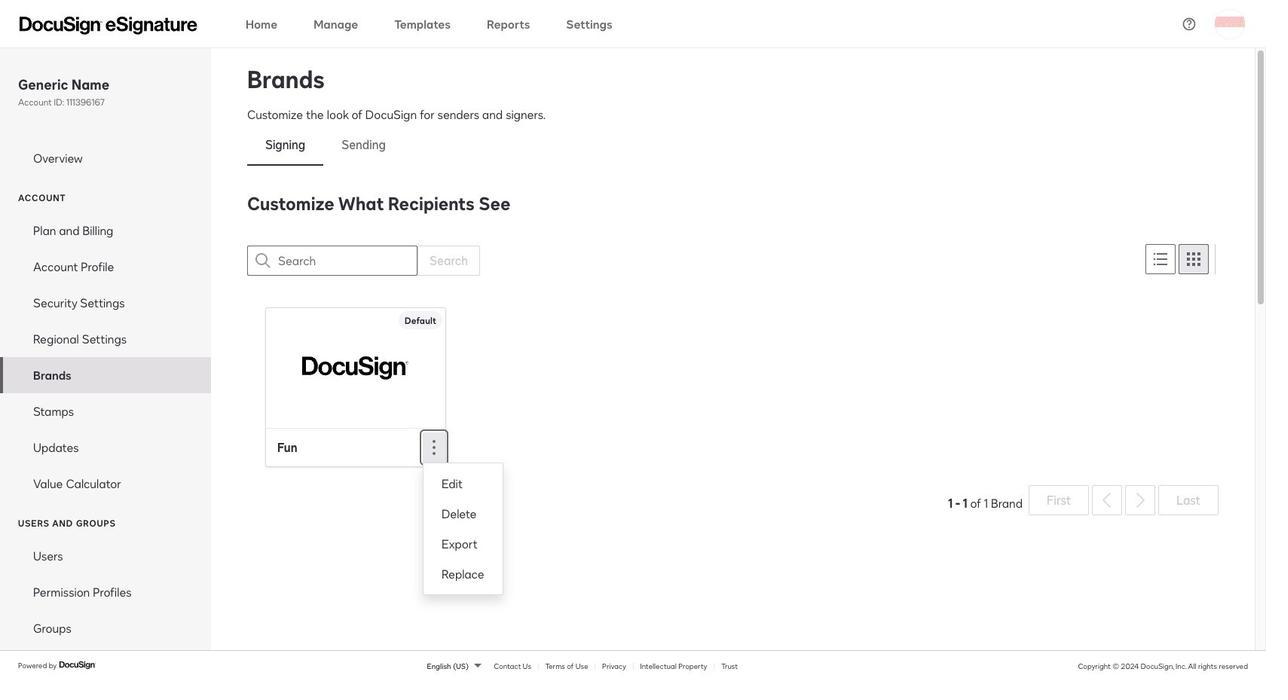 Task type: describe. For each thing, give the bounding box(es) containing it.
fun image
[[302, 350, 409, 386]]

Search text field
[[278, 247, 417, 275]]



Task type: locate. For each thing, give the bounding box(es) containing it.
users and groups element
[[0, 538, 211, 647]]

menu
[[424, 469, 503, 589]]

tab panel
[[247, 190, 1219, 595]]

docusign admin image
[[20, 16, 198, 34]]

account element
[[0, 213, 211, 502]]

your uploaded profile image image
[[1215, 9, 1245, 39]]

tab list
[[247, 124, 1219, 166]]

docusign image
[[59, 660, 97, 672]]



Task type: vqa. For each thing, say whether or not it's contained in the screenshot.
docusign agreement cloud ux image
no



